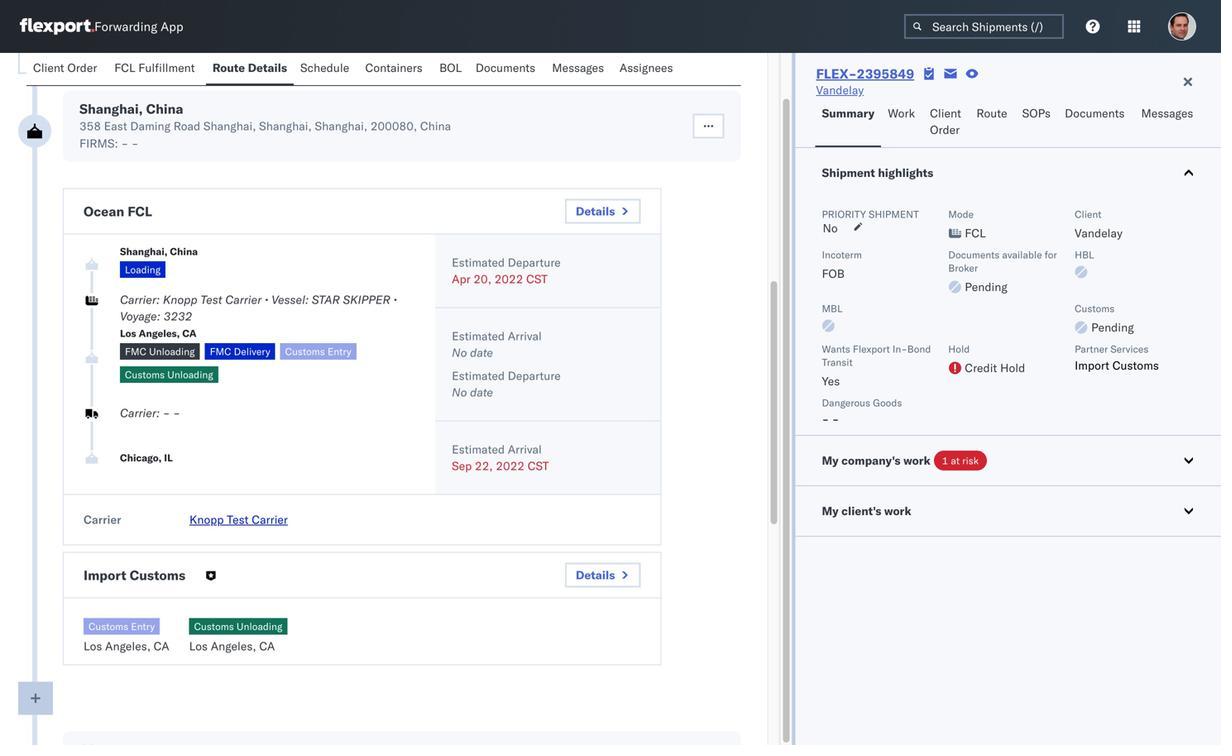 Task type: locate. For each thing, give the bounding box(es) containing it.
order down forwarding app link
[[67, 60, 97, 75]]

1 horizontal spatial los
[[120, 327, 136, 340]]

los inside customs entry los angeles, ca
[[84, 639, 102, 654]]

0 horizontal spatial ca
[[154, 639, 169, 654]]

carrier: inside carrier: knopp test carrier • vessel: star skipper • voyage: 3232
[[120, 292, 160, 307]]

customs for customs entry los angeles, ca
[[89, 621, 128, 633]]

2 carrier: from the top
[[120, 406, 160, 420]]

1 vertical spatial departure
[[508, 369, 561, 383]]

0 vertical spatial documents button
[[469, 53, 545, 85]]

0 horizontal spatial hold
[[948, 343, 970, 355]]

0 vertical spatial china
[[146, 101, 183, 117]]

estimated down estimated arrival no date
[[452, 369, 505, 383]]

departure
[[508, 255, 561, 270], [508, 369, 561, 383]]

daming
[[130, 119, 171, 133]]

0 vertical spatial fcl
[[114, 60, 135, 75]]

arrival inside estimated arrival no date
[[508, 329, 542, 343]]

estimated up 22,
[[452, 442, 505, 457]]

hold up credit
[[948, 343, 970, 355]]

route left sops
[[977, 106, 1007, 120]]

order inside "client order"
[[930, 122, 960, 137]]

work
[[903, 453, 931, 468], [884, 504, 911, 518]]

1 horizontal spatial client
[[930, 106, 961, 120]]

entry down star
[[328, 345, 351, 358]]

1 vertical spatial date
[[470, 385, 493, 400]]

pending up services
[[1091, 320, 1134, 335]]

pending
[[965, 280, 1008, 294], [1091, 320, 1134, 335]]

knopp test carrier link
[[189, 513, 288, 527]]

work left '1'
[[903, 453, 931, 468]]

unloading for customs unloading los angeles, ca
[[237, 621, 282, 633]]

fcl right ocean
[[128, 203, 152, 220]]

1 vertical spatial pending
[[1091, 320, 1134, 335]]

0 vertical spatial departure
[[508, 255, 561, 270]]

1 date from the top
[[470, 345, 493, 360]]

1 vertical spatial details button
[[565, 563, 641, 588]]

fmc down los angeles, ca on the left top of page
[[125, 345, 146, 358]]

0 vertical spatial route
[[213, 60, 245, 75]]

fmc delivery
[[210, 345, 270, 358]]

ca inside customs entry los angeles, ca
[[154, 639, 169, 654]]

0 vertical spatial client
[[33, 60, 64, 75]]

estimated up 20,
[[452, 255, 505, 270]]

1 vertical spatial no
[[452, 345, 467, 360]]

2 horizontal spatial los
[[189, 639, 208, 654]]

carrier:
[[120, 292, 160, 307], [120, 406, 160, 420]]

angeles, for customs unloading los angeles, ca
[[211, 639, 256, 654]]

ca
[[182, 327, 197, 340], [154, 639, 169, 654], [259, 639, 275, 654]]

documents right sops
[[1065, 106, 1125, 120]]

arrival down the estimated departure no date
[[508, 442, 542, 457]]

cst right 22,
[[528, 459, 549, 473]]

3 estimated from the top
[[452, 369, 505, 383]]

cst
[[526, 272, 548, 286], [528, 459, 549, 473]]

2022 for departure
[[495, 272, 523, 286]]

1 vertical spatial client order button
[[923, 98, 970, 147]]

0 vertical spatial details button
[[565, 199, 641, 224]]

estimated
[[452, 255, 505, 270], [452, 329, 505, 343], [452, 369, 505, 383], [452, 442, 505, 457]]

route details button
[[206, 53, 294, 85]]

0 vertical spatial messages
[[552, 60, 604, 75]]

estimated for estimated arrival no date
[[452, 329, 505, 343]]

star
[[312, 292, 340, 307]]

customs inside partner services import customs
[[1113, 358, 1159, 373]]

import customs
[[84, 567, 185, 584]]

wants
[[822, 343, 850, 355]]

client for the rightmost the client order button
[[930, 106, 961, 120]]

work button
[[881, 98, 923, 147]]

2 horizontal spatial ca
[[259, 639, 275, 654]]

my left company's on the right of the page
[[822, 453, 839, 468]]

1 vertical spatial documents button
[[1058, 98, 1135, 147]]

0 horizontal spatial fmc
[[125, 345, 146, 358]]

china up "daming" on the top left
[[146, 101, 183, 117]]

1 vertical spatial cst
[[528, 459, 549, 473]]

summary
[[822, 106, 875, 120]]

fmc
[[125, 345, 146, 358], [210, 345, 231, 358]]

• right skipper
[[393, 292, 397, 307]]

client order button right work
[[923, 98, 970, 147]]

import
[[1075, 358, 1110, 373], [84, 567, 126, 584]]

no down estimated arrival no date
[[452, 385, 467, 400]]

client up hbl
[[1075, 208, 1102, 220]]

1 vertical spatial route
[[977, 106, 1007, 120]]

import inside partner services import customs
[[1075, 358, 1110, 373]]

no inside the estimated departure no date
[[452, 385, 467, 400]]

estimated inside estimated arrival no date
[[452, 329, 505, 343]]

departure inside the estimated departure no date
[[508, 369, 561, 383]]

estimated for estimated arrival sep 22, 2022 cst
[[452, 442, 505, 457]]

•
[[265, 292, 268, 307], [393, 292, 397, 307]]

0 vertical spatial import
[[1075, 358, 1110, 373]]

date inside the estimated departure no date
[[470, 385, 493, 400]]

2 vertical spatial china
[[170, 245, 198, 258]]

client right work
[[930, 106, 961, 120]]

1 horizontal spatial hold
[[1000, 361, 1025, 375]]

1 vertical spatial documents
[[1065, 106, 1125, 120]]

cst for apr 20, 2022 cst
[[526, 272, 548, 286]]

0 vertical spatial date
[[470, 345, 493, 360]]

angeles,
[[139, 327, 180, 340], [105, 639, 151, 654], [211, 639, 256, 654]]

knopp
[[163, 292, 197, 307], [189, 513, 224, 527]]

1 horizontal spatial vandelay
[[1075, 226, 1123, 240]]

0 vertical spatial cst
[[526, 272, 548, 286]]

0 horizontal spatial entry
[[131, 621, 155, 633]]

fcl for fcl fulfillment
[[114, 60, 135, 75]]

2 date from the top
[[470, 385, 493, 400]]

company's
[[842, 453, 901, 468]]

customs entry
[[285, 345, 351, 358]]

1 vertical spatial unloading
[[167, 369, 213, 381]]

work inside button
[[884, 504, 911, 518]]

flexport
[[853, 343, 890, 355]]

carrier: knopp test carrier • vessel: star skipper • voyage: 3232
[[120, 292, 397, 324]]

bol
[[439, 60, 462, 75]]

2 my from the top
[[822, 504, 839, 518]]

estimated inside estimated arrival sep 22, 2022 cst
[[452, 442, 505, 457]]

china for shanghai, china 358 east daming road shanghai, shanghai, shanghai, 200080, china firms: - -
[[146, 101, 183, 117]]

• left vessel:
[[265, 292, 268, 307]]

22,
[[475, 459, 493, 473]]

0 horizontal spatial messages button
[[545, 53, 613, 85]]

vandelay inside client vandelay incoterm fob
[[1075, 226, 1123, 240]]

pending for customs
[[1091, 320, 1134, 335]]

broker
[[948, 262, 978, 274]]

1 horizontal spatial fmc
[[210, 345, 231, 358]]

0 vertical spatial work
[[903, 453, 931, 468]]

hold right credit
[[1000, 361, 1025, 375]]

departure for estimated departure apr 20, 2022 cst
[[508, 255, 561, 270]]

priority shipment
[[822, 208, 919, 220]]

fcl for fcl
[[965, 226, 986, 240]]

no inside estimated arrival no date
[[452, 345, 467, 360]]

customs
[[1075, 302, 1115, 315], [285, 345, 325, 358], [1113, 358, 1159, 373], [125, 369, 165, 381], [130, 567, 185, 584], [89, 621, 128, 633], [194, 621, 234, 633]]

carrier
[[225, 292, 262, 307], [84, 513, 121, 527], [252, 513, 288, 527]]

2 arrival from the top
[[508, 442, 542, 457]]

1 vertical spatial client
[[930, 106, 961, 120]]

fcl down forwarding
[[114, 60, 135, 75]]

1 horizontal spatial messages
[[1141, 106, 1193, 120]]

no for estimated arrival
[[452, 345, 467, 360]]

route right fulfillment
[[213, 60, 245, 75]]

carrier: up voyage:
[[120, 292, 160, 307]]

date up the estimated departure no date
[[470, 345, 493, 360]]

estimated inside the estimated departure no date
[[452, 369, 505, 383]]

2022 inside estimated departure apr 20, 2022 cst
[[495, 272, 523, 286]]

shanghai,
[[79, 101, 143, 117], [203, 119, 256, 133], [259, 119, 312, 133], [315, 119, 368, 133], [120, 245, 168, 258]]

schedule button
[[294, 53, 359, 85]]

flex-
[[816, 65, 857, 82]]

unloading inside customs unloading los angeles, ca
[[237, 621, 282, 633]]

shanghai, up loading
[[120, 245, 168, 258]]

1 vertical spatial 2022
[[496, 459, 525, 473]]

los
[[120, 327, 136, 340], [84, 639, 102, 654], [189, 639, 208, 654]]

shipment
[[869, 208, 919, 220]]

1 vertical spatial my
[[822, 504, 839, 518]]

voyage:
[[120, 309, 161, 324]]

cst right 20,
[[526, 272, 548, 286]]

customs entry los angeles, ca
[[84, 621, 169, 654]]

yes
[[822, 374, 840, 388]]

my inside button
[[822, 504, 839, 518]]

entry down import customs
[[131, 621, 155, 633]]

1 vertical spatial entry
[[131, 621, 155, 633]]

0 horizontal spatial route
[[213, 60, 245, 75]]

estimated departure apr 20, 2022 cst
[[452, 255, 561, 286]]

departure for estimated departure no date
[[508, 369, 561, 383]]

1 fmc from the left
[[125, 345, 146, 358]]

1 vertical spatial arrival
[[508, 442, 542, 457]]

2022 right 22,
[[496, 459, 525, 473]]

2 vertical spatial unloading
[[237, 621, 282, 633]]

client vandelay incoterm fob
[[822, 208, 1123, 281]]

2022
[[495, 272, 523, 286], [496, 459, 525, 473]]

china inside shanghai, china loading
[[170, 245, 198, 258]]

order right the work button
[[930, 122, 960, 137]]

documents right bol button on the top left of the page
[[476, 60, 535, 75]]

highlights
[[878, 165, 933, 180]]

messages for bottom the messages button
[[1141, 106, 1193, 120]]

0 vertical spatial entry
[[328, 345, 351, 358]]

documents button right bol
[[469, 53, 545, 85]]

shanghai, down route details button at the top left of page
[[259, 119, 312, 133]]

china right 200080,
[[420, 119, 451, 133]]

estimated arrival no date
[[452, 329, 542, 360]]

date for departure
[[470, 385, 493, 400]]

goods
[[873, 397, 902, 409]]

2 vertical spatial no
[[452, 385, 467, 400]]

0 horizontal spatial pending
[[965, 280, 1008, 294]]

fcl down mode
[[965, 226, 986, 240]]

1 vertical spatial client order
[[930, 106, 961, 137]]

2 estimated from the top
[[452, 329, 505, 343]]

0 vertical spatial pending
[[965, 280, 1008, 294]]

import down partner
[[1075, 358, 1110, 373]]

vandelay
[[816, 83, 864, 97], [1075, 226, 1123, 240]]

1 horizontal spatial pending
[[1091, 320, 1134, 335]]

1 horizontal spatial client order
[[930, 106, 961, 137]]

1 horizontal spatial entry
[[328, 345, 351, 358]]

0 vertical spatial unloading
[[149, 345, 195, 358]]

2 vertical spatial details
[[576, 568, 615, 582]]

work right client's
[[884, 504, 911, 518]]

angeles, inside customs unloading los angeles, ca
[[211, 639, 256, 654]]

angeles, inside customs entry los angeles, ca
[[105, 639, 151, 654]]

0 vertical spatial no
[[823, 221, 838, 235]]

details
[[248, 60, 287, 75], [576, 204, 615, 218], [576, 568, 615, 582]]

assignees button
[[613, 53, 683, 85]]

1 horizontal spatial ca
[[182, 327, 197, 340]]

arrival for estimated arrival no date
[[508, 329, 542, 343]]

los right customs entry los angeles, ca
[[189, 639, 208, 654]]

flex-2395849 link
[[816, 65, 914, 82]]

1 vertical spatial carrier:
[[120, 406, 160, 420]]

client order down flexport. image
[[33, 60, 97, 75]]

china up 3232
[[170, 245, 198, 258]]

documents button right sops
[[1058, 98, 1135, 147]]

0 vertical spatial order
[[67, 60, 97, 75]]

carrier: - -
[[120, 406, 180, 420]]

0 horizontal spatial client order
[[33, 60, 97, 75]]

2022 right 20,
[[495, 272, 523, 286]]

-
[[121, 136, 128, 151], [131, 136, 139, 151], [163, 406, 170, 420], [173, 406, 180, 420], [822, 412, 829, 427], [832, 412, 839, 427]]

no
[[823, 221, 838, 235], [452, 345, 467, 360], [452, 385, 467, 400]]

2 departure from the top
[[508, 369, 561, 383]]

route details
[[213, 60, 287, 75]]

work for my client's work
[[884, 504, 911, 518]]

client down flexport. image
[[33, 60, 64, 75]]

order for the rightmost the client order button
[[930, 122, 960, 137]]

client order button down flexport. image
[[26, 53, 108, 85]]

2 vertical spatial documents
[[948, 249, 1000, 261]]

2 horizontal spatial documents
[[1065, 106, 1125, 120]]

arrival up the estimated departure no date
[[508, 329, 542, 343]]

pending down broker
[[965, 280, 1008, 294]]

flexport. image
[[20, 18, 94, 35]]

details button
[[565, 199, 641, 224], [565, 563, 641, 588]]

los inside customs unloading los angeles, ca
[[189, 639, 208, 654]]

4 estimated from the top
[[452, 442, 505, 457]]

unloading for fmc unloading
[[149, 345, 195, 358]]

1 at risk
[[942, 455, 979, 467]]

estimated for estimated departure apr 20, 2022 cst
[[452, 255, 505, 270]]

los down import customs
[[84, 639, 102, 654]]

cst for sep 22, 2022 cst
[[528, 459, 549, 473]]

my left client's
[[822, 504, 839, 518]]

fmc for fmc unloading
[[125, 345, 146, 358]]

0 vertical spatial client order button
[[26, 53, 108, 85]]

estimated inside estimated departure apr 20, 2022 cst
[[452, 255, 505, 270]]

customs inside customs entry los angeles, ca
[[89, 621, 128, 633]]

1 horizontal spatial route
[[977, 106, 1007, 120]]

0 horizontal spatial client order button
[[26, 53, 108, 85]]

vandelay up hbl
[[1075, 226, 1123, 240]]

fmc left delivery
[[210, 345, 231, 358]]

forwarding
[[94, 19, 157, 34]]

1 estimated from the top
[[452, 255, 505, 270]]

client order for the leftmost the client order button
[[33, 60, 97, 75]]

my for my client's work
[[822, 504, 839, 518]]

1 vertical spatial import
[[84, 567, 126, 584]]

1 carrier: from the top
[[120, 292, 160, 307]]

1 horizontal spatial order
[[930, 122, 960, 137]]

0 vertical spatial my
[[822, 453, 839, 468]]

0 horizontal spatial vandelay
[[816, 83, 864, 97]]

1 departure from the top
[[508, 255, 561, 270]]

carrier: for carrier: - -
[[120, 406, 160, 420]]

details for second details button from the bottom of the page
[[576, 204, 615, 218]]

vandelay link
[[816, 82, 864, 98]]

ocean fcl
[[84, 203, 152, 220]]

departure inside estimated departure apr 20, 2022 cst
[[508, 255, 561, 270]]

hold
[[948, 343, 970, 355], [1000, 361, 1025, 375]]

0 horizontal spatial messages
[[552, 60, 604, 75]]

no for estimated departure
[[452, 385, 467, 400]]

no up the estimated departure no date
[[452, 345, 467, 360]]

route for route
[[977, 106, 1007, 120]]

date down estimated arrival no date
[[470, 385, 493, 400]]

0 vertical spatial carrier:
[[120, 292, 160, 307]]

1 horizontal spatial •
[[393, 292, 397, 307]]

0 vertical spatial test
[[200, 292, 222, 307]]

los down voyage:
[[120, 327, 136, 340]]

0 horizontal spatial client
[[33, 60, 64, 75]]

2 fmc from the left
[[210, 345, 231, 358]]

cst inside estimated arrival sep 22, 2022 cst
[[528, 459, 549, 473]]

0 horizontal spatial documents
[[476, 60, 535, 75]]

1 horizontal spatial client order button
[[923, 98, 970, 147]]

import up customs entry los angeles, ca
[[84, 567, 126, 584]]

0 horizontal spatial import
[[84, 567, 126, 584]]

carrier: up chicago,
[[120, 406, 160, 420]]

fcl inside button
[[114, 60, 135, 75]]

vandelay down flex-
[[816, 83, 864, 97]]

entry
[[328, 345, 351, 358], [131, 621, 155, 633]]

messages for the topmost the messages button
[[552, 60, 604, 75]]

assignees
[[620, 60, 673, 75]]

documents button
[[469, 53, 545, 85], [1058, 98, 1135, 147]]

ca inside customs unloading los angeles, ca
[[259, 639, 275, 654]]

cst inside estimated departure apr 20, 2022 cst
[[526, 272, 548, 286]]

2022 for arrival
[[496, 459, 525, 473]]

0 horizontal spatial los
[[84, 639, 102, 654]]

0 vertical spatial arrival
[[508, 329, 542, 343]]

1 horizontal spatial messages button
[[1135, 98, 1202, 147]]

client order button
[[26, 53, 108, 85], [923, 98, 970, 147]]

documents inside documents available for broker
[[948, 249, 1000, 261]]

0 vertical spatial hold
[[948, 343, 970, 355]]

date inside estimated arrival no date
[[470, 345, 493, 360]]

1 vertical spatial work
[[884, 504, 911, 518]]

0 horizontal spatial order
[[67, 60, 97, 75]]

0 horizontal spatial •
[[265, 292, 268, 307]]

order
[[67, 60, 97, 75], [930, 122, 960, 137]]

arrival inside estimated arrival sep 22, 2022 cst
[[508, 442, 542, 457]]

customs inside customs unloading los angeles, ca
[[194, 621, 234, 633]]

route
[[213, 60, 245, 75], [977, 106, 1007, 120]]

fcl fulfillment button
[[108, 53, 206, 85]]

1 my from the top
[[822, 453, 839, 468]]

entry inside customs entry los angeles, ca
[[131, 621, 155, 633]]

documents up broker
[[948, 249, 1000, 261]]

messages button
[[545, 53, 613, 85], [1135, 98, 1202, 147]]

client for the leftmost the client order button
[[33, 60, 64, 75]]

2022 inside estimated arrival sep 22, 2022 cst
[[496, 459, 525, 473]]

estimated up the estimated departure no date
[[452, 329, 505, 343]]

2 vertical spatial client
[[1075, 208, 1102, 220]]

no down priority
[[823, 221, 838, 235]]

carrier inside carrier: knopp test carrier • vessel: star skipper • voyage: 3232
[[225, 292, 262, 307]]

1 vertical spatial order
[[930, 122, 960, 137]]

1 horizontal spatial import
[[1075, 358, 1110, 373]]

shanghai, left 200080,
[[315, 119, 368, 133]]

client order right the work button
[[930, 106, 961, 137]]

0 vertical spatial client order
[[33, 60, 97, 75]]

Search Shipments (/) text field
[[904, 14, 1064, 39]]

1 vertical spatial details
[[576, 204, 615, 218]]

0 vertical spatial documents
[[476, 60, 535, 75]]

1 arrival from the top
[[508, 329, 542, 343]]

customs for customs
[[1075, 302, 1115, 315]]

customs for customs entry
[[285, 345, 325, 358]]

0 vertical spatial knopp
[[163, 292, 197, 307]]

app
[[161, 19, 183, 34]]



Task type: vqa. For each thing, say whether or not it's contained in the screenshot.
the Los within the Customs Unloading Los Angeles, CA
yes



Task type: describe. For each thing, give the bounding box(es) containing it.
containers button
[[359, 53, 433, 85]]

1 • from the left
[[265, 292, 268, 307]]

pending for documents available for broker
[[965, 280, 1008, 294]]

test inside carrier: knopp test carrier • vessel: star skipper • voyage: 3232
[[200, 292, 222, 307]]

angeles, for customs entry los angeles, ca
[[105, 639, 151, 654]]

ocean
[[84, 203, 124, 220]]

customs unloading
[[125, 369, 213, 381]]

route button
[[970, 98, 1016, 147]]

1 horizontal spatial documents button
[[1058, 98, 1135, 147]]

1 vertical spatial test
[[227, 513, 249, 527]]

road
[[174, 119, 200, 133]]

1 vertical spatial china
[[420, 119, 451, 133]]

1 vertical spatial messages button
[[1135, 98, 1202, 147]]

shanghai, up east
[[79, 101, 143, 117]]

services
[[1111, 343, 1149, 355]]

1 vertical spatial fcl
[[128, 203, 152, 220]]

forwarding app
[[94, 19, 183, 34]]

documents for documents available for broker
[[948, 249, 1000, 261]]

east
[[104, 119, 127, 133]]

work for my company's work
[[903, 453, 931, 468]]

customs for customs unloading
[[125, 369, 165, 381]]

0 horizontal spatial documents button
[[469, 53, 545, 85]]

for
[[1045, 249, 1057, 261]]

il
[[164, 452, 173, 464]]

fmc unloading
[[125, 345, 195, 358]]

los for customs entry los angeles, ca
[[84, 639, 102, 654]]

wants flexport in-bond transit yes
[[822, 343, 931, 388]]

details for second details button from the top
[[576, 568, 615, 582]]

2 • from the left
[[393, 292, 397, 307]]

risk
[[962, 455, 979, 467]]

credit
[[965, 361, 997, 375]]

order for the leftmost the client order button
[[67, 60, 97, 75]]

shipment highlights
[[822, 165, 933, 180]]

apr
[[452, 272, 471, 286]]

customs unloading los angeles, ca
[[189, 621, 282, 654]]

shanghai, inside shanghai, china loading
[[120, 245, 168, 258]]

sops button
[[1016, 98, 1058, 147]]

schedule
[[300, 60, 349, 75]]

shanghai, china loading
[[120, 245, 198, 276]]

shanghai, china 358 east daming road shanghai, shanghai, shanghai, 200080, china firms: - -
[[79, 101, 451, 151]]

shipment
[[822, 165, 875, 180]]

fob
[[822, 266, 845, 281]]

ca for customs unloading los angeles, ca
[[259, 639, 275, 654]]

sep
[[452, 459, 472, 473]]

1 vertical spatial hold
[[1000, 361, 1025, 375]]

my for my company's work
[[822, 453, 839, 468]]

0 vertical spatial messages button
[[545, 53, 613, 85]]

delivery
[[234, 345, 270, 358]]

ca for customs entry los angeles, ca
[[154, 639, 169, 654]]

arrival for estimated arrival sep 22, 2022 cst
[[508, 442, 542, 457]]

flex-2395849
[[816, 65, 914, 82]]

forwarding app link
[[20, 18, 183, 35]]

3232
[[164, 309, 192, 324]]

customs for customs unloading los angeles, ca
[[194, 621, 234, 633]]

my client's work button
[[795, 487, 1221, 536]]

mbl
[[822, 302, 843, 315]]

available
[[1002, 249, 1042, 261]]

my client's work
[[822, 504, 911, 518]]

documents for leftmost documents button
[[476, 60, 535, 75]]

200080,
[[371, 119, 417, 133]]

fcl fulfillment
[[114, 60, 195, 75]]

fulfillment
[[138, 60, 195, 75]]

estimated departure no date
[[452, 369, 561, 400]]

entry for customs entry los angeles, ca
[[131, 621, 155, 633]]

dangerous goods - -
[[822, 397, 902, 427]]

carrier: for carrier: knopp test carrier • vessel: star skipper • voyage: 3232
[[120, 292, 160, 307]]

sops
[[1022, 106, 1051, 120]]

mode
[[948, 208, 974, 220]]

hbl
[[1075, 249, 1094, 261]]

1 details button from the top
[[565, 199, 641, 224]]

date for arrival
[[470, 345, 493, 360]]

firms:
[[79, 136, 118, 151]]

china for shanghai, china loading
[[170, 245, 198, 258]]

partner
[[1075, 343, 1108, 355]]

estimated for estimated departure no date
[[452, 369, 505, 383]]

knopp inside carrier: knopp test carrier • vessel: star skipper • voyage: 3232
[[163, 292, 197, 307]]

1 vertical spatial knopp
[[189, 513, 224, 527]]

1
[[942, 455, 948, 467]]

loading
[[125, 264, 161, 276]]

2395849
[[857, 65, 914, 82]]

0 vertical spatial vandelay
[[816, 83, 864, 97]]

partner services import customs
[[1075, 343, 1159, 373]]

priority
[[822, 208, 866, 220]]

2 details button from the top
[[565, 563, 641, 588]]

summary button
[[815, 98, 881, 147]]

transit
[[822, 356, 853, 369]]

shanghai, right road
[[203, 119, 256, 133]]

at
[[951, 455, 960, 467]]

dangerous
[[822, 397, 870, 409]]

chicago,
[[120, 452, 162, 464]]

client inside client vandelay incoterm fob
[[1075, 208, 1102, 220]]

in-
[[893, 343, 907, 355]]

bond
[[907, 343, 931, 355]]

knopp test carrier
[[189, 513, 288, 527]]

chicago, il
[[120, 452, 173, 464]]

0 vertical spatial details
[[248, 60, 287, 75]]

los angeles, ca
[[120, 327, 197, 340]]

shipment highlights button
[[795, 148, 1221, 198]]

skipper
[[343, 292, 390, 307]]

358
[[79, 119, 101, 133]]

los for customs unloading los angeles, ca
[[189, 639, 208, 654]]

fmc for fmc delivery
[[210, 345, 231, 358]]

documents for the rightmost documents button
[[1065, 106, 1125, 120]]

credit hold
[[965, 361, 1025, 375]]

estimated arrival sep 22, 2022 cst
[[452, 442, 549, 473]]

my company's work
[[822, 453, 931, 468]]

documents available for broker
[[948, 249, 1057, 274]]

client order for the rightmost the client order button
[[930, 106, 961, 137]]

route for route details
[[213, 60, 245, 75]]

incoterm
[[822, 249, 862, 261]]

vessel:
[[271, 292, 309, 307]]

client's
[[842, 504, 881, 518]]

entry for customs entry
[[328, 345, 351, 358]]

unloading for customs unloading
[[167, 369, 213, 381]]



